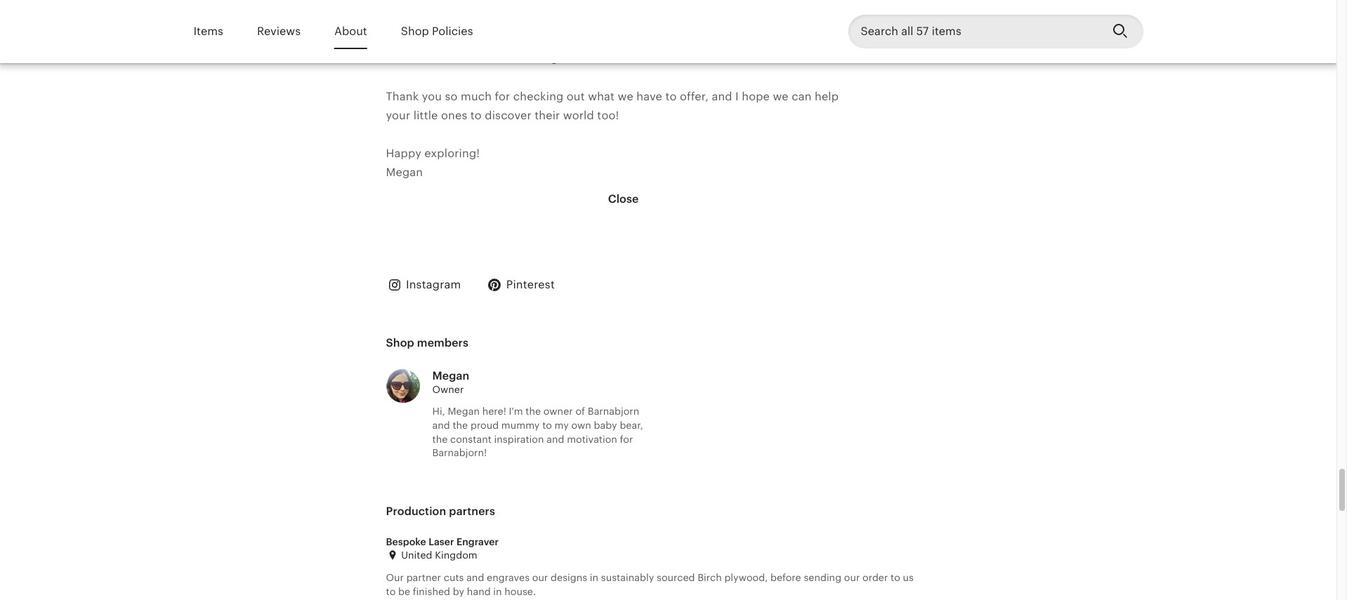 Task type: vqa. For each thing, say whether or not it's contained in the screenshot.
26 related to 98.00
no



Task type: describe. For each thing, give the bounding box(es) containing it.
integrity, sustainability and durability are at our heart and i am very proud to say we operate a strictly 'all natural' approach to our products and packaging. made to the highest quality standards, our products are designed to last and become treasured heirlooms to be cherished for generations to come.
[[386, 0, 844, 65]]

barnabjorn!
[[433, 448, 487, 459]]

have
[[637, 90, 663, 103]]

constant
[[450, 434, 492, 445]]

1 vertical spatial are
[[605, 32, 622, 46]]

our down natural'
[[531, 32, 550, 46]]

bear,
[[620, 420, 644, 431]]

you
[[422, 90, 442, 103]]

reviews
[[257, 24, 301, 38]]

be inside our partner cuts and engraves our designs in sustainably sourced birch plywood, before sending our order to us to be finished by hand in house.
[[398, 586, 410, 598]]

shop policies
[[401, 24, 473, 38]]

exploring!
[[425, 147, 480, 160]]

to right have
[[666, 90, 677, 103]]

designed
[[625, 32, 676, 46]]

durability
[[537, 0, 590, 8]]

policies
[[432, 24, 473, 38]]

cuts
[[444, 573, 464, 584]]

approach
[[545, 13, 597, 27]]

to left us
[[891, 573, 901, 584]]

kingdom
[[435, 551, 478, 562]]

order
[[863, 573, 889, 584]]

our up house.
[[533, 573, 548, 584]]

bespoke
[[386, 537, 426, 548]]

about link
[[335, 15, 367, 48]]

heirlooms
[[386, 52, 441, 65]]

and down my
[[547, 434, 565, 445]]

last
[[694, 32, 713, 46]]

motivation
[[567, 434, 618, 445]]

to down quality
[[444, 52, 455, 65]]

barnabjorn
[[588, 406, 640, 418]]

proud inside integrity, sustainability and durability are at our heart and i am very proud to say we operate a strictly 'all natural' approach to our products and packaging. made to the highest quality standards, our products are designed to last and become treasured heirlooms to be cherished for generations to come.
[[757, 0, 789, 8]]

owner
[[544, 406, 573, 418]]

1 vertical spatial megan
[[433, 370, 470, 383]]

partner
[[407, 573, 441, 584]]

offer,
[[680, 90, 709, 103]]

cherished
[[475, 52, 530, 65]]

i inside "thank you so much for checking out what we have to offer, and i hope we can help your little ones to discover their world too!"
[[736, 90, 739, 103]]

sustainability
[[438, 0, 511, 8]]

too!
[[598, 109, 619, 122]]

instagram link
[[386, 277, 461, 294]]

the right i'm
[[526, 406, 541, 418]]

pinterest
[[506, 278, 555, 291]]

close button
[[596, 182, 652, 216]]

'all
[[482, 13, 497, 27]]

quality
[[430, 32, 467, 46]]

your
[[386, 109, 411, 122]]

at
[[613, 0, 624, 8]]

shop policies link
[[401, 15, 473, 48]]

plywood,
[[725, 573, 768, 584]]

i inside integrity, sustainability and durability are at our heart and i am very proud to say we operate a strictly 'all natural' approach to our products and packaging. made to the highest quality standards, our products are designed to last and become treasured heirlooms to be cherished for generations to come.
[[704, 0, 707, 8]]

megan owner
[[433, 370, 470, 396]]

come.
[[634, 52, 668, 65]]

and inside "thank you so much for checking out what we have to offer, and i hope we can help your little ones to discover their world too!"
[[712, 90, 733, 103]]

united kingdom
[[399, 551, 478, 562]]

hope
[[742, 90, 770, 103]]

to down the much
[[471, 109, 482, 122]]

to left last
[[680, 32, 691, 46]]

pinterest link
[[487, 277, 555, 294]]

the inside integrity, sustainability and durability are at our heart and i am very proud to say we operate a strictly 'all natural' approach to our products and packaging. made to the highest quality standards, our products are designed to last and become treasured heirlooms to be cherished for generations to come.
[[823, 13, 841, 27]]

by
[[453, 586, 465, 598]]

items
[[194, 24, 223, 38]]

here!
[[483, 406, 507, 418]]

to right approach
[[600, 13, 611, 27]]

inspiration
[[494, 434, 544, 445]]

hi,
[[433, 406, 445, 418]]

shop members
[[386, 336, 469, 350]]

1 horizontal spatial products
[[636, 13, 685, 27]]

little
[[414, 109, 438, 122]]

the up the 'barnabjorn!'
[[433, 434, 448, 445]]

the up constant
[[453, 420, 468, 431]]

much
[[461, 90, 492, 103]]

integrity,
[[386, 0, 435, 8]]

items link
[[194, 15, 223, 48]]

made
[[776, 13, 806, 27]]

to down say
[[809, 13, 820, 27]]

of
[[576, 406, 585, 418]]

their
[[535, 109, 560, 122]]

sourced
[[657, 573, 695, 584]]

finished
[[413, 586, 451, 598]]

packaging.
[[712, 13, 773, 27]]

laser
[[429, 537, 454, 548]]

thank you so much for checking out what we have to offer, and i hope we can help your little ones to discover their world too!
[[386, 90, 839, 122]]

sustainably
[[601, 573, 654, 584]]

engraver
[[457, 537, 499, 548]]

about
[[335, 24, 367, 38]]

generations
[[551, 52, 616, 65]]



Task type: locate. For each thing, give the bounding box(es) containing it.
1 vertical spatial in
[[494, 586, 502, 598]]

0 vertical spatial are
[[593, 0, 610, 8]]

our down at
[[614, 13, 633, 27]]

be down quality
[[458, 52, 472, 65]]

for right the cherished
[[533, 52, 548, 65]]

and right last
[[716, 32, 737, 46]]

megan down happy in the left top of the page
[[386, 166, 423, 180]]

and down hi,
[[433, 420, 450, 431]]

happy exploring! megan
[[386, 147, 480, 180]]

we left can
[[773, 90, 789, 103]]

1 horizontal spatial we
[[773, 90, 789, 103]]

be down our
[[398, 586, 410, 598]]

owner
[[433, 384, 464, 396]]

own
[[572, 420, 592, 431]]

sending
[[804, 573, 842, 584]]

am
[[710, 0, 727, 8]]

1 horizontal spatial for
[[533, 52, 548, 65]]

treasured
[[788, 32, 840, 46]]

shop
[[401, 24, 429, 38], [386, 336, 415, 350]]

for up discover
[[495, 90, 510, 103]]

1 vertical spatial shop
[[386, 336, 415, 350]]

in down engraves
[[494, 586, 502, 598]]

for
[[533, 52, 548, 65], [495, 90, 510, 103], [620, 434, 633, 445]]

0 vertical spatial proud
[[757, 0, 789, 8]]

production partners
[[386, 505, 496, 518]]

birch
[[698, 573, 722, 584]]

natural'
[[500, 13, 542, 27]]

megan up owner
[[433, 370, 470, 383]]

our
[[386, 573, 404, 584]]

before
[[771, 573, 802, 584]]

proud inside hi, megan here!  i'm the owner of barnabjorn and the proud mummy to my own baby bear, the constant inspiration and motivation for barnabjorn!
[[471, 420, 499, 431]]

hi, megan here!  i'm the owner of barnabjorn and the proud mummy to my own baby bear, the constant inspiration and motivation for barnabjorn!
[[433, 406, 644, 459]]

heart
[[648, 0, 677, 8]]

we for and
[[773, 90, 789, 103]]

the down say
[[823, 13, 841, 27]]

1 vertical spatial proud
[[471, 420, 499, 431]]

our right at
[[627, 0, 645, 8]]

what
[[588, 90, 615, 103]]

to
[[793, 0, 804, 8], [600, 13, 611, 27], [809, 13, 820, 27], [680, 32, 691, 46], [444, 52, 455, 65], [619, 52, 631, 65], [666, 90, 677, 103], [471, 109, 482, 122], [543, 420, 552, 431], [891, 573, 901, 584], [386, 586, 396, 598]]

1 horizontal spatial be
[[458, 52, 472, 65]]

and up the hand at the left bottom
[[467, 573, 484, 584]]

0 horizontal spatial in
[[494, 586, 502, 598]]

proud up made on the right
[[757, 0, 789, 8]]

in
[[590, 573, 599, 584], [494, 586, 502, 598]]

for inside "thank you so much for checking out what we have to offer, and i hope we can help your little ones to discover their world too!"
[[495, 90, 510, 103]]

1 vertical spatial be
[[398, 586, 410, 598]]

checking
[[514, 90, 564, 103]]

megan
[[386, 166, 423, 180], [433, 370, 470, 383], [448, 406, 480, 418]]

our left order at the right
[[845, 573, 860, 584]]

our partner cuts and engraves our designs in sustainably sourced birch plywood, before sending our order to us to be finished by hand in house.
[[386, 573, 914, 598]]

thank
[[386, 90, 419, 103]]

a
[[432, 13, 438, 27]]

0 horizontal spatial we
[[618, 90, 634, 103]]

and
[[514, 0, 534, 8], [680, 0, 701, 8], [688, 13, 709, 27], [716, 32, 737, 46], [712, 90, 733, 103], [433, 420, 450, 431], [547, 434, 565, 445], [467, 573, 484, 584]]

0 vertical spatial for
[[533, 52, 548, 65]]

house.
[[505, 586, 536, 598]]

are left at
[[593, 0, 610, 8]]

products down heart
[[636, 13, 685, 27]]

2 horizontal spatial we
[[828, 0, 844, 8]]

to left come.
[[619, 52, 631, 65]]

1 horizontal spatial proud
[[757, 0, 789, 8]]

2 vertical spatial megan
[[448, 406, 480, 418]]

i left am
[[704, 0, 707, 8]]

proud down here!
[[471, 420, 499, 431]]

megan inside hi, megan here!  i'm the owner of barnabjorn and the proud mummy to my own baby bear, the constant inspiration and motivation for barnabjorn!
[[448, 406, 480, 418]]

happy
[[386, 147, 422, 160]]

close
[[608, 192, 639, 206]]

instagram
[[406, 278, 461, 291]]

0 vertical spatial in
[[590, 573, 599, 584]]

my
[[555, 420, 569, 431]]

us
[[903, 573, 914, 584]]

0 vertical spatial products
[[636, 13, 685, 27]]

1 vertical spatial for
[[495, 90, 510, 103]]

become
[[740, 32, 785, 46]]

0 horizontal spatial products
[[553, 32, 602, 46]]

very
[[730, 0, 753, 8]]

the
[[823, 13, 841, 27], [526, 406, 541, 418], [453, 420, 468, 431], [433, 434, 448, 445]]

1 horizontal spatial i
[[736, 90, 739, 103]]

be inside integrity, sustainability and durability are at our heart and i am very proud to say we operate a strictly 'all natural' approach to our products and packaging. made to the highest quality standards, our products are designed to last and become treasured heirlooms to be cherished for generations to come.
[[458, 52, 472, 65]]

1 horizontal spatial in
[[590, 573, 599, 584]]

2 vertical spatial for
[[620, 434, 633, 445]]

are up generations
[[605, 32, 622, 46]]

so
[[445, 90, 458, 103]]

i
[[704, 0, 707, 8], [736, 90, 739, 103]]

help
[[815, 90, 839, 103]]

to left say
[[793, 0, 804, 8]]

members
[[417, 336, 469, 350]]

0 horizontal spatial for
[[495, 90, 510, 103]]

and inside our partner cuts and engraves our designs in sustainably sourced birch plywood, before sending our order to us to be finished by hand in house.
[[467, 573, 484, 584]]

out
[[567, 90, 585, 103]]

say
[[807, 0, 825, 8]]

to inside hi, megan here!  i'm the owner of barnabjorn and the proud mummy to my own baby bear, the constant inspiration and motivation for barnabjorn!
[[543, 420, 552, 431]]

and right heart
[[680, 0, 701, 8]]

reviews link
[[257, 15, 301, 48]]

in right designs
[[590, 573, 599, 584]]

bespoke laser engraver
[[386, 537, 499, 548]]

i'm
[[509, 406, 523, 418]]

0 vertical spatial i
[[704, 0, 707, 8]]

we inside integrity, sustainability and durability are at our heart and i am very proud to say we operate a strictly 'all natural' approach to our products and packaging. made to the highest quality standards, our products are designed to last and become treasured heirlooms to be cherished for generations to come.
[[828, 0, 844, 8]]

i left hope
[[736, 90, 739, 103]]

0 horizontal spatial be
[[398, 586, 410, 598]]

shop for shop members
[[386, 336, 415, 350]]

shop left members
[[386, 336, 415, 350]]

operate
[[386, 13, 429, 27]]

world
[[563, 109, 594, 122]]

to left my
[[543, 420, 552, 431]]

standards,
[[470, 32, 528, 46]]

0 vertical spatial be
[[458, 52, 472, 65]]

1 vertical spatial products
[[553, 32, 602, 46]]

megan inside happy exploring! megan
[[386, 166, 423, 180]]

shop left 'a' at the top left
[[401, 24, 429, 38]]

megan right hi,
[[448, 406, 480, 418]]

we
[[828, 0, 844, 8], [618, 90, 634, 103], [773, 90, 789, 103]]

for inside integrity, sustainability and durability are at our heart and i am very proud to say we operate a strictly 'all natural' approach to our products and packaging. made to the highest quality standards, our products are designed to last and become treasured heirlooms to be cherished for generations to come.
[[533, 52, 548, 65]]

and right offer,
[[712, 90, 733, 103]]

mummy
[[502, 420, 540, 431]]

0 horizontal spatial proud
[[471, 420, 499, 431]]

and up natural'
[[514, 0, 534, 8]]

we for proud
[[828, 0, 844, 8]]

strictly
[[441, 13, 479, 27]]

shop for shop policies
[[401, 24, 429, 38]]

Search all 57 items text field
[[849, 15, 1102, 48]]

united
[[401, 551, 433, 562]]

for inside hi, megan here!  i'm the owner of barnabjorn and the proud mummy to my own baby bear, the constant inspiration and motivation for barnabjorn!
[[620, 434, 633, 445]]

0 vertical spatial shop
[[401, 24, 429, 38]]

proud
[[757, 0, 789, 8], [471, 420, 499, 431]]

baby
[[594, 420, 617, 431]]

0 horizontal spatial i
[[704, 0, 707, 8]]

production
[[386, 505, 447, 518]]

and up last
[[688, 13, 709, 27]]

to down our
[[386, 586, 396, 598]]

discover
[[485, 109, 532, 122]]

2 horizontal spatial for
[[620, 434, 633, 445]]

ones
[[441, 109, 468, 122]]

designs
[[551, 573, 588, 584]]

1 vertical spatial i
[[736, 90, 739, 103]]

0 vertical spatial megan
[[386, 166, 423, 180]]

we left have
[[618, 90, 634, 103]]

partners
[[449, 505, 496, 518]]

be
[[458, 52, 472, 65], [398, 586, 410, 598]]

highest
[[386, 32, 427, 46]]

for down bear, at bottom left
[[620, 434, 633, 445]]

products up generations
[[553, 32, 602, 46]]

we right say
[[828, 0, 844, 8]]

can
[[792, 90, 812, 103]]



